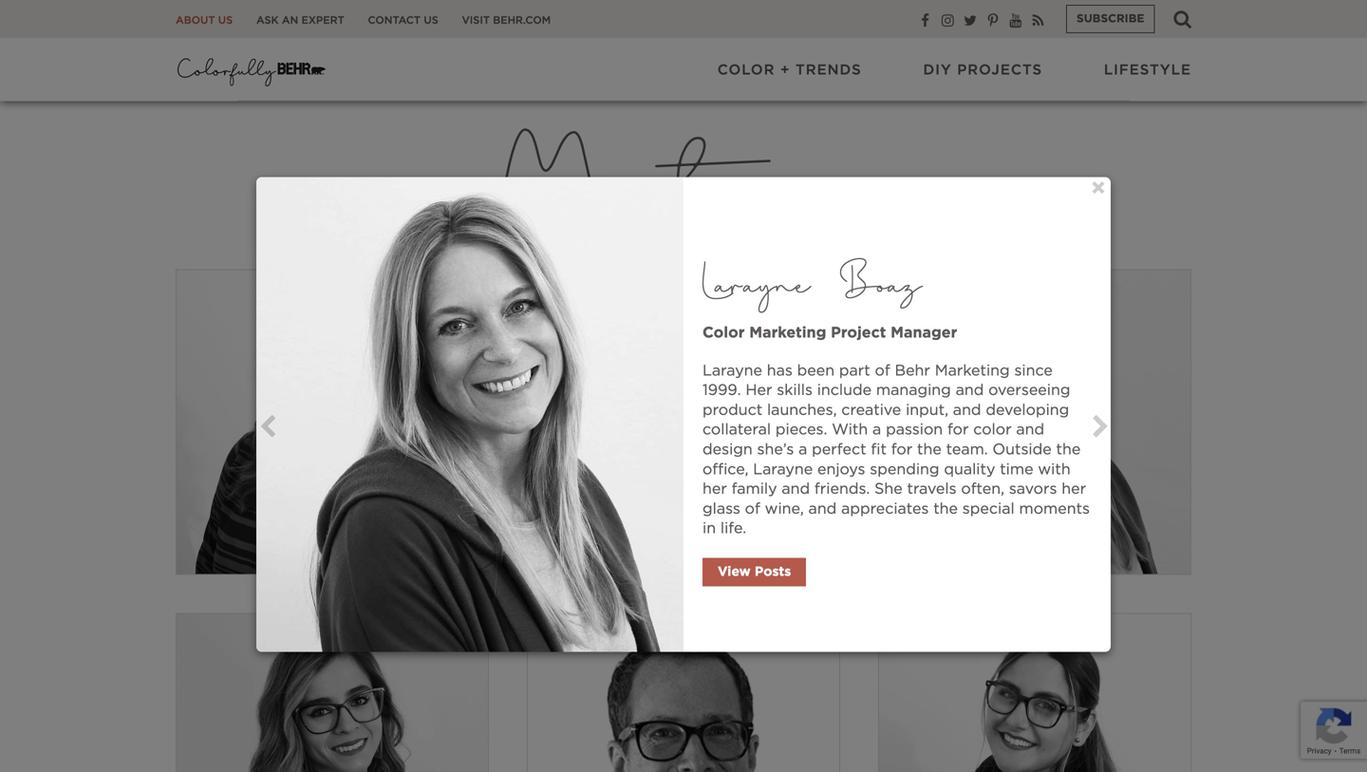 Task type: locate. For each thing, give the bounding box(es) containing it.
travels
[[908, 482, 957, 497]]

1 vertical spatial of
[[745, 501, 761, 517]]

marketing right behr
[[935, 363, 1010, 378]]

for up team.
[[948, 422, 969, 438]]

+
[[781, 63, 791, 77]]

marketing inside larayne has been part of behr marketing since 1999. her skills include managing and overseeing product launches, creative input, and developing collateral pieces. with a passion for color and design she's a perfect fit for the team. outside the office, larayne enjoys spending quality time with her family and friends. she travels often, savors her glass of wine, and appreciates the special moments in life.
[[935, 363, 1010, 378]]

marketing up has
[[750, 325, 827, 341]]

perfect
[[812, 442, 867, 457]]

creative
[[842, 403, 902, 418]]

her
[[703, 482, 727, 497], [1062, 482, 1087, 497]]

color up 1999.
[[703, 325, 745, 341]]

1 vertical spatial for
[[892, 442, 913, 457]]

1 horizontal spatial a
[[873, 422, 882, 438]]

2 us from the left
[[424, 15, 439, 26]]

outside
[[993, 442, 1052, 457]]

projects
[[958, 63, 1043, 77]]

us right the "contact"
[[424, 15, 439, 26]]

0 horizontal spatial her
[[703, 482, 727, 497]]

enjoys
[[818, 462, 866, 477]]

about us
[[176, 15, 233, 26]]

marketing
[[750, 325, 827, 341], [935, 363, 1010, 378]]

color
[[718, 63, 776, 77], [703, 325, 745, 341]]

1 vertical spatial marketing
[[935, 363, 1010, 378]]

special
[[963, 501, 1015, 517]]

0 vertical spatial for
[[948, 422, 969, 438]]

0 horizontal spatial marketing
[[750, 325, 827, 341]]

1 horizontal spatial marketing
[[935, 363, 1010, 378]]

her up glass
[[703, 482, 727, 497]]

savors
[[1010, 482, 1058, 497]]

for
[[948, 422, 969, 438], [892, 442, 913, 457]]

about us link
[[176, 14, 233, 27]]

1 horizontal spatial us
[[424, 15, 439, 26]]

the down passion
[[918, 442, 942, 457]]

2 vertical spatial larayne
[[753, 462, 813, 477]]

skills
[[777, 383, 813, 398]]

diy projects
[[924, 63, 1043, 77]]

1999.
[[703, 383, 741, 398]]

color for color + trends
[[718, 63, 776, 77]]

expert
[[302, 15, 345, 26]]

a
[[873, 422, 882, 438], [799, 442, 808, 457]]

quality
[[944, 462, 996, 477]]

ask
[[256, 15, 279, 26]]

view
[[718, 566, 751, 579]]

1 vertical spatial larayne
[[703, 363, 763, 378]]

been
[[798, 363, 835, 378]]

1 vertical spatial a
[[799, 442, 808, 457]]

colorfully behr image
[[176, 52, 328, 90]]

of
[[875, 363, 891, 378], [745, 501, 761, 517]]

0 vertical spatial color
[[718, 63, 776, 77]]

×
[[1091, 177, 1107, 201]]

us right the about
[[218, 15, 233, 26]]

product
[[703, 403, 763, 418]]

larayne boaz
[[703, 253, 923, 313]]

and
[[956, 383, 984, 398], [953, 403, 982, 418], [1017, 422, 1045, 438], [782, 482, 810, 497], [809, 501, 837, 517]]

color for color marketing project manager
[[703, 325, 745, 341]]

visit behr.com
[[462, 15, 551, 26]]

color + trends
[[718, 63, 862, 77]]

larayne for larayne has been part of behr marketing since 1999. her skills include managing and overseeing product launches, creative input, and developing collateral pieces. with a passion for color and design she's a perfect fit for the team. outside the office, larayne enjoys spending quality time with her family and friends. she travels often, savors her glass of wine, and appreciates the special moments in life.
[[703, 363, 763, 378]]

us
[[218, 15, 233, 26], [424, 15, 439, 26]]

larayne up 1999.
[[703, 363, 763, 378]]

us for about us
[[218, 15, 233, 26]]

a down the pieces.
[[799, 442, 808, 457]]

friends.
[[815, 482, 870, 497]]

0 vertical spatial a
[[873, 422, 882, 438]]

0 horizontal spatial for
[[892, 442, 913, 457]]

office,
[[703, 462, 749, 477]]

1 us from the left
[[218, 15, 233, 26]]

her
[[746, 383, 773, 398]]

team.
[[947, 442, 989, 457]]

the
[[918, 442, 942, 457], [1057, 442, 1081, 457], [934, 501, 958, 517]]

color left + at right
[[718, 63, 776, 77]]

in
[[703, 521, 716, 536]]

contact us link
[[368, 14, 439, 27]]

larayne up 'color marketing project manager'
[[703, 253, 811, 313]]

visit
[[462, 15, 490, 26]]

0 vertical spatial larayne
[[703, 253, 811, 313]]

launches,
[[767, 403, 837, 418]]

color + trends link
[[718, 61, 862, 80]]

ask an expert
[[256, 15, 345, 26]]

her up moments
[[1062, 482, 1087, 497]]

of right part at the top right of page
[[875, 363, 891, 378]]

1 horizontal spatial her
[[1062, 482, 1087, 497]]

often,
[[962, 482, 1005, 497]]

0 vertical spatial of
[[875, 363, 891, 378]]

family
[[732, 482, 778, 497]]

1 vertical spatial color
[[703, 325, 745, 341]]

for up 'spending'
[[892, 442, 913, 457]]

chevron right image
[[1092, 415, 1110, 439]]

fit
[[871, 442, 887, 457]]

0 horizontal spatial of
[[745, 501, 761, 517]]

larayne down she's
[[753, 462, 813, 477]]

part
[[840, 363, 871, 378]]

larayne
[[703, 253, 811, 313], [703, 363, 763, 378], [753, 462, 813, 477]]

larayne has been part of behr marketing since 1999. her skills include managing and overseeing product launches, creative input, and developing collateral pieces. with a passion for color and design she's a perfect fit for the team. outside the office, larayne enjoys spending quality time with her family and friends. she travels often, savors her glass of wine, and appreciates the special moments in life.
[[703, 363, 1090, 536]]

0 horizontal spatial us
[[218, 15, 233, 26]]

glass
[[703, 501, 741, 517]]

view posts
[[718, 566, 791, 579]]

featured image image
[[256, 177, 684, 652], [177, 270, 488, 574], [528, 270, 840, 574], [880, 270, 1191, 574], [177, 614, 488, 772], [528, 614, 840, 772], [880, 614, 1191, 772]]

life.
[[721, 521, 747, 536]]

meet
[[501, 93, 721, 259]]

of down 'family'
[[745, 501, 761, 517]]

spending
[[870, 462, 940, 477]]

a up fit
[[873, 422, 882, 438]]

moments
[[1020, 501, 1090, 517]]



Task type: describe. For each thing, give the bounding box(es) containing it.
passion
[[886, 422, 943, 438]]

project
[[831, 325, 887, 341]]

manager
[[891, 325, 958, 341]]

larayne for larayne boaz
[[703, 253, 811, 313]]

design
[[703, 442, 753, 457]]

has
[[767, 363, 793, 378]]

1 horizontal spatial for
[[948, 422, 969, 438]]

0 horizontal spatial a
[[799, 442, 808, 457]]

include
[[818, 383, 872, 398]]

1 her from the left
[[703, 482, 727, 497]]

behr
[[895, 363, 931, 378]]

lifestyle link
[[1105, 61, 1192, 80]]

chevron left image
[[259, 415, 277, 439]]

posts
[[755, 566, 791, 579]]

appreciates
[[842, 501, 929, 517]]

us for contact us
[[424, 15, 439, 26]]

0 vertical spatial marketing
[[750, 325, 827, 341]]

× button
[[1091, 177, 1107, 201]]

she
[[875, 482, 903, 497]]

with
[[1039, 462, 1071, 477]]

diy
[[924, 63, 952, 77]]

developing
[[986, 403, 1070, 418]]

contact us
[[368, 15, 439, 26]]

ask an expert link
[[256, 14, 345, 27]]

diy projects link
[[924, 61, 1043, 80]]

behr.com
[[493, 15, 551, 26]]

1 horizontal spatial of
[[875, 363, 891, 378]]

boaz
[[841, 253, 923, 313]]

overseeing
[[989, 383, 1071, 398]]

collateral
[[703, 422, 771, 438]]

the up with
[[1057, 442, 1081, 457]]

wine,
[[765, 501, 804, 517]]

contact
[[368, 15, 421, 26]]

with
[[832, 422, 868, 438]]

she's
[[758, 442, 794, 457]]

trends
[[796, 63, 862, 77]]

lifestyle
[[1105, 63, 1192, 77]]

an
[[282, 15, 298, 26]]

managing
[[877, 383, 952, 398]]

pieces.
[[776, 422, 828, 438]]

input,
[[906, 403, 949, 418]]

2 her from the left
[[1062, 482, 1087, 497]]

since
[[1015, 363, 1053, 378]]

color marketing project manager
[[703, 325, 958, 341]]

visit behr.com link
[[462, 14, 551, 27]]

color
[[974, 422, 1012, 438]]

the down travels
[[934, 501, 958, 517]]

view posts link
[[703, 558, 807, 587]]

time
[[1000, 462, 1034, 477]]

search image
[[1174, 9, 1192, 28]]

about
[[176, 15, 215, 26]]



Task type: vqa. For each thing, say whether or not it's contained in the screenshot.
address
no



